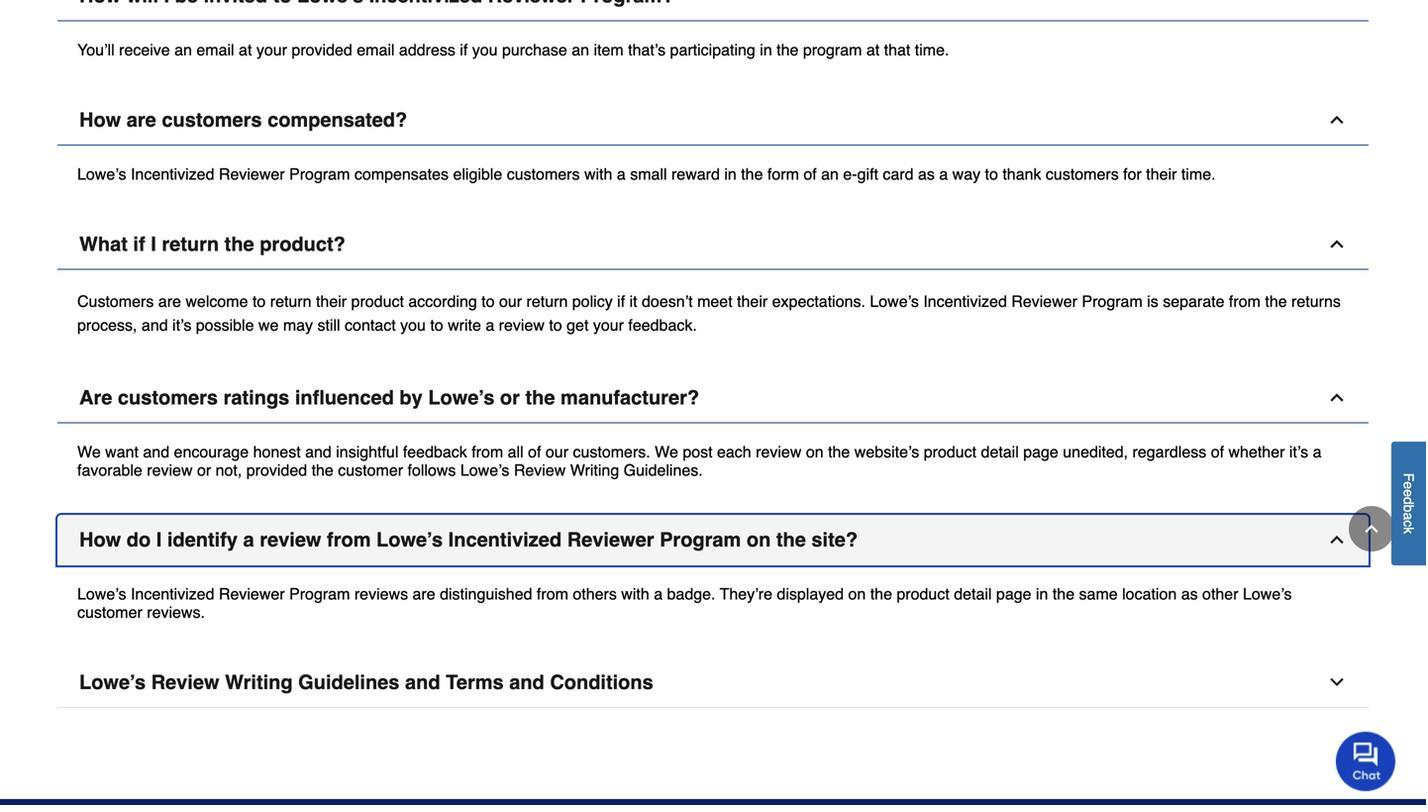 Task type: locate. For each thing, give the bounding box(es) containing it.
0 vertical spatial customer
[[338, 461, 403, 479]]

1 vertical spatial or
[[197, 461, 211, 479]]

1 horizontal spatial customer
[[338, 461, 403, 479]]

if right what
[[133, 233, 145, 256]]

at left that
[[867, 41, 880, 59]]

of right form
[[804, 165, 817, 183]]

1 horizontal spatial you
[[472, 41, 498, 59]]

from left all
[[472, 443, 503, 461]]

your up how are customers compensated?
[[256, 41, 287, 59]]

chevron down image
[[1327, 673, 1347, 692]]

how inside button
[[79, 529, 121, 552]]

i right the do
[[156, 529, 162, 552]]

0 horizontal spatial your
[[256, 41, 287, 59]]

chevron up image inside how are customers compensated? 'button'
[[1327, 110, 1347, 130]]

it's down welcome
[[172, 316, 192, 334]]

a inside we want and encourage honest and insightful feedback from all of our customers. we post each review on the website's product detail page unedited, regardless of whether it's a favorable review or not, provided the customer follows lowe's review writing guidelines.
[[1313, 443, 1322, 461]]

how do i identify a review from lowe's incentivized reviewer program on the site?
[[79, 529, 858, 552]]

1 horizontal spatial of
[[804, 165, 817, 183]]

way
[[953, 165, 981, 183]]

you left purchase
[[472, 41, 498, 59]]

2 e from the top
[[1401, 489, 1417, 497]]

chevron up image down "returns"
[[1327, 388, 1347, 408]]

how down 'you'll'
[[79, 109, 121, 131]]

page left unedited,
[[1024, 443, 1059, 461]]

it's inside the customers are welcome to return their product according to our return policy if it doesn't meet their expectations. lowe's incentivized reviewer program is separate from the returns process, and it's possible we may still contact you to write a review to get your feedback.
[[172, 316, 192, 334]]

0 horizontal spatial time.
[[915, 41, 949, 59]]

1 vertical spatial how
[[79, 529, 121, 552]]

e
[[1401, 482, 1417, 489], [1401, 489, 1417, 497]]

0 horizontal spatial as
[[918, 165, 935, 183]]

customer
[[338, 461, 403, 479], [77, 603, 142, 622]]

0 horizontal spatial writing
[[225, 671, 293, 694]]

1 vertical spatial are
[[158, 292, 181, 311]]

review inside button
[[260, 529, 321, 552]]

review inside we want and encourage honest and insightful feedback from all of our customers. we post each review on the website's product detail page unedited, regardless of whether it's a favorable review or not, provided the customer follows lowe's review writing guidelines.
[[514, 461, 566, 479]]

0 horizontal spatial email
[[197, 41, 234, 59]]

review left get
[[499, 316, 545, 334]]

0 vertical spatial if
[[460, 41, 468, 59]]

program up badge.
[[660, 529, 741, 552]]

chevron up image up "returns"
[[1327, 234, 1347, 254]]

your
[[256, 41, 287, 59], [593, 316, 624, 334]]

a inside 'button'
[[1401, 512, 1417, 520]]

1 horizontal spatial our
[[546, 443, 569, 461]]

0 horizontal spatial return
[[162, 233, 219, 256]]

2 horizontal spatial return
[[527, 292, 568, 311]]

2 vertical spatial in
[[1036, 585, 1048, 604]]

if
[[460, 41, 468, 59], [133, 233, 145, 256], [617, 292, 625, 311]]

1 horizontal spatial it's
[[1290, 443, 1309, 461]]

email
[[197, 41, 234, 59], [357, 41, 395, 59]]

2 horizontal spatial on
[[848, 585, 866, 604]]

as left the other
[[1182, 585, 1198, 604]]

at up how are customers compensated?
[[239, 41, 252, 59]]

an left e- on the top right
[[821, 165, 839, 183]]

review down reviews.
[[151, 671, 219, 694]]

f
[[1401, 473, 1417, 482]]

eligible
[[453, 165, 503, 183]]

detail
[[981, 443, 1019, 461], [954, 585, 992, 604]]

site?
[[812, 529, 858, 552]]

the left 'insightful'
[[312, 461, 334, 479]]

lowe's review writing guidelines and terms and conditions button
[[57, 658, 1369, 708]]

are right reviews
[[413, 585, 436, 604]]

possible
[[196, 316, 254, 334]]

page
[[1024, 443, 1059, 461], [996, 585, 1032, 604]]

2 vertical spatial if
[[617, 292, 625, 311]]

is
[[1147, 292, 1159, 311]]

0 vertical spatial you
[[472, 41, 498, 59]]

are for how
[[127, 109, 156, 131]]

2 horizontal spatial in
[[1036, 585, 1048, 604]]

review right the identify
[[260, 529, 321, 552]]

lowe's
[[77, 165, 126, 183], [870, 292, 919, 311], [428, 386, 495, 409], [460, 461, 510, 479], [376, 529, 443, 552], [77, 585, 126, 604], [1243, 585, 1292, 604], [79, 671, 146, 694]]

reviewer inside button
[[567, 529, 654, 552]]

from up reviews
[[327, 529, 371, 552]]

customer left reviews.
[[77, 603, 142, 622]]

of right all
[[528, 443, 541, 461]]

of left whether
[[1211, 443, 1224, 461]]

1 chevron up image from the top
[[1327, 234, 1347, 254]]

2 chevron up image from the top
[[1327, 388, 1347, 408]]

program left is
[[1082, 292, 1143, 311]]

program inside how do i identify a review from lowe's incentivized reviewer program on the site? button
[[660, 529, 741, 552]]

reviewer
[[219, 165, 285, 183], [1012, 292, 1078, 311], [567, 529, 654, 552], [219, 585, 285, 604]]

0 vertical spatial in
[[760, 41, 772, 59]]

2 vertical spatial on
[[848, 585, 866, 604]]

our inside the customers are welcome to return their product according to our return policy if it doesn't meet their expectations. lowe's incentivized reviewer program is separate from the returns process, and it's possible we may still contact you to write a review to get your feedback.
[[499, 292, 522, 311]]

return up get
[[527, 292, 568, 311]]

2 how from the top
[[79, 529, 121, 552]]

1 horizontal spatial email
[[357, 41, 395, 59]]

gift
[[858, 165, 879, 183]]

purchase
[[502, 41, 567, 59]]

time.
[[915, 41, 949, 59], [1182, 165, 1216, 183]]

2 horizontal spatial are
[[413, 585, 436, 604]]

chevron up image
[[1327, 234, 1347, 254], [1327, 388, 1347, 408], [1327, 530, 1347, 550]]

customers left for
[[1046, 165, 1119, 183]]

1 vertical spatial chevron up image
[[1362, 519, 1382, 539]]

e up d
[[1401, 482, 1417, 489]]

how left the do
[[79, 529, 121, 552]]

0 horizontal spatial on
[[747, 529, 771, 552]]

same
[[1079, 585, 1118, 604]]

we left want
[[77, 443, 101, 461]]

return up the may
[[270, 292, 312, 311]]

your inside the customers are welcome to return their product according to our return policy if it doesn't meet their expectations. lowe's incentivized reviewer program is separate from the returns process, and it's possible we may still contact you to write a review to get your feedback.
[[593, 316, 624, 334]]

the inside 'button'
[[526, 386, 555, 409]]

program inside lowe's incentivized reviewer program reviews are distinguished from others with a badge. they're displayed on the product detail page in the same location as other lowe's customer reviews.
[[289, 585, 350, 604]]

with right others
[[621, 585, 650, 604]]

welcome
[[186, 292, 248, 311]]

lowe's incentivized reviewer program reviews are distinguished from others with a badge. they're displayed on the product detail page in the same location as other lowe's customer reviews.
[[77, 585, 1292, 622]]

get
[[567, 316, 589, 334]]

lowe's inside 'button'
[[428, 386, 495, 409]]

provided right the not,
[[246, 461, 307, 479]]

0 vertical spatial chevron up image
[[1327, 234, 1347, 254]]

writing left 'guidelines.'
[[570, 461, 619, 479]]

0 horizontal spatial our
[[499, 292, 522, 311]]

1 vertical spatial page
[[996, 585, 1032, 604]]

0 horizontal spatial you
[[400, 316, 426, 334]]

0 vertical spatial your
[[256, 41, 287, 59]]

we left post
[[655, 443, 678, 461]]

the left same
[[1053, 585, 1075, 604]]

we
[[77, 443, 101, 461], [655, 443, 678, 461]]

1 vertical spatial it's
[[1290, 443, 1309, 461]]

or left the not,
[[197, 461, 211, 479]]

influenced
[[295, 386, 394, 409]]

as inside lowe's incentivized reviewer program reviews are distinguished from others with a badge. they're displayed on the product detail page in the same location as other lowe's customer reviews.
[[1182, 585, 1198, 604]]

by
[[400, 386, 423, 409]]

and right terms
[[509, 671, 545, 694]]

2 vertical spatial are
[[413, 585, 436, 604]]

how inside 'button'
[[79, 109, 121, 131]]

or up all
[[500, 386, 520, 409]]

an left item
[[572, 41, 589, 59]]

with
[[584, 165, 613, 183], [621, 585, 650, 604]]

contact
[[345, 316, 396, 334]]

1 vertical spatial as
[[1182, 585, 1198, 604]]

to right according
[[482, 292, 495, 311]]

1 vertical spatial detail
[[954, 585, 992, 604]]

1 horizontal spatial review
[[514, 461, 566, 479]]

1 vertical spatial in
[[724, 165, 737, 183]]

are
[[127, 109, 156, 131], [158, 292, 181, 311], [413, 585, 436, 604]]

item
[[594, 41, 624, 59]]

a up k
[[1401, 512, 1417, 520]]

it's
[[172, 316, 192, 334], [1290, 443, 1309, 461]]

2 horizontal spatial if
[[617, 292, 625, 311]]

if left it
[[617, 292, 625, 311]]

return
[[162, 233, 219, 256], [270, 292, 312, 311], [527, 292, 568, 311]]

page inside lowe's incentivized reviewer program reviews are distinguished from others with a badge. they're displayed on the product detail page in the same location as other lowe's customer reviews.
[[996, 585, 1032, 604]]

of
[[804, 165, 817, 183], [528, 443, 541, 461], [1211, 443, 1224, 461]]

each
[[717, 443, 752, 461]]

do
[[127, 529, 151, 552]]

0 horizontal spatial customer
[[77, 603, 142, 622]]

1 vertical spatial writing
[[225, 671, 293, 694]]

are inside lowe's incentivized reviewer program reviews are distinguished from others with a badge. they're displayed on the product detail page in the same location as other lowe's customer reviews.
[[413, 585, 436, 604]]

you
[[472, 41, 498, 59], [400, 316, 426, 334]]

i
[[151, 233, 156, 256], [156, 529, 162, 552]]

program
[[289, 165, 350, 183], [1082, 292, 1143, 311], [660, 529, 741, 552], [289, 585, 350, 604]]

0 vertical spatial are
[[127, 109, 156, 131]]

on
[[806, 443, 824, 461], [747, 529, 771, 552], [848, 585, 866, 604]]

participating
[[670, 41, 756, 59]]

are customers ratings influenced by lowe's or the manufacturer?
[[79, 386, 699, 409]]

chevron up image left 'scroll to top' element
[[1327, 530, 1347, 550]]

0 vertical spatial i
[[151, 233, 156, 256]]

0 vertical spatial chevron up image
[[1327, 110, 1347, 130]]

page left same
[[996, 585, 1032, 604]]

program inside the customers are welcome to return their product according to our return policy if it doesn't meet their expectations. lowe's incentivized reviewer program is separate from the returns process, and it's possible we may still contact you to write a review to get your feedback.
[[1082, 292, 1143, 311]]

1 horizontal spatial your
[[593, 316, 624, 334]]

0 vertical spatial how
[[79, 109, 121, 131]]

review left customers.
[[514, 461, 566, 479]]

a left 'small'
[[617, 165, 626, 183]]

d
[[1401, 497, 1417, 505]]

returns
[[1292, 292, 1341, 311]]

an
[[174, 41, 192, 59], [572, 41, 589, 59], [821, 165, 839, 183]]

the left manufacturer?
[[526, 386, 555, 409]]

not,
[[216, 461, 242, 479]]

1 vertical spatial customer
[[77, 603, 142, 622]]

0 vertical spatial detail
[[981, 443, 1019, 461]]

1 horizontal spatial we
[[655, 443, 678, 461]]

0 vertical spatial on
[[806, 443, 824, 461]]

1 at from the left
[[239, 41, 252, 59]]

in
[[760, 41, 772, 59], [724, 165, 737, 183], [1036, 585, 1048, 604]]

the left "site?"
[[777, 529, 806, 552]]

1 vertical spatial provided
[[246, 461, 307, 479]]

we want and encourage honest and insightful feedback from all of our customers. we post each review on the website's product detail page unedited, regardless of whether it's a favorable review or not, provided the customer follows lowe's review writing guidelines.
[[77, 443, 1322, 479]]

a right write
[[486, 316, 495, 334]]

1 horizontal spatial writing
[[570, 461, 619, 479]]

a right the identify
[[243, 529, 254, 552]]

writing inside button
[[225, 671, 293, 694]]

how are customers compensated?
[[79, 109, 407, 131]]

process,
[[77, 316, 137, 334]]

1 horizontal spatial with
[[621, 585, 650, 604]]

0 horizontal spatial review
[[151, 671, 219, 694]]

are inside 'button'
[[127, 109, 156, 131]]

1 vertical spatial i
[[156, 529, 162, 552]]

provided up "compensated?"
[[292, 41, 352, 59]]

incentivized inside how do i identify a review from lowe's incentivized reviewer program on the site? button
[[448, 529, 562, 552]]

you'll receive an email at your provided email address if you purchase an item that's participating in the program at that time.
[[77, 41, 949, 59]]

are left welcome
[[158, 292, 181, 311]]

their
[[1146, 165, 1177, 183], [316, 292, 347, 311], [737, 292, 768, 311]]

0 vertical spatial writing
[[570, 461, 619, 479]]

0 horizontal spatial or
[[197, 461, 211, 479]]

1 vertical spatial review
[[151, 671, 219, 694]]

if right address
[[460, 41, 468, 59]]

according
[[408, 292, 477, 311]]

0 vertical spatial as
[[918, 165, 935, 183]]

1 vertical spatial you
[[400, 316, 426, 334]]

from inside the customers are welcome to return their product according to our return policy if it doesn't meet their expectations. lowe's incentivized reviewer program is separate from the returns process, and it's possible we may still contact you to write a review to get your feedback.
[[1229, 292, 1261, 311]]

in left same
[[1036, 585, 1048, 604]]

1 horizontal spatial chevron up image
[[1362, 519, 1382, 539]]

are inside the customers are welcome to return their product according to our return policy if it doesn't meet their expectations. lowe's incentivized reviewer program is separate from the returns process, and it's possible we may still contact you to write a review to get your feedback.
[[158, 292, 181, 311]]

on inside how do i identify a review from lowe's incentivized reviewer program on the site? button
[[747, 529, 771, 552]]

1 horizontal spatial in
[[760, 41, 772, 59]]

1 vertical spatial your
[[593, 316, 624, 334]]

how for how do i identify a review from lowe's incentivized reviewer program on the site?
[[79, 529, 121, 552]]

an right receive
[[174, 41, 192, 59]]

0 horizontal spatial if
[[133, 233, 145, 256]]

chevron up image
[[1327, 110, 1347, 130], [1362, 519, 1382, 539]]

and down customers at the left top of page
[[142, 316, 168, 334]]

0 horizontal spatial at
[[239, 41, 252, 59]]

website's
[[855, 443, 920, 461]]

incentivized inside lowe's incentivized reviewer program reviews are distinguished from others with a badge. they're displayed on the product detail page in the same location as other lowe's customer reviews.
[[131, 585, 214, 604]]

1 horizontal spatial or
[[500, 386, 520, 409]]

return up welcome
[[162, 233, 219, 256]]

0 horizontal spatial chevron up image
[[1327, 110, 1347, 130]]

to
[[985, 165, 998, 183], [253, 292, 266, 311], [482, 292, 495, 311], [430, 316, 443, 334], [549, 316, 562, 334]]

customers
[[162, 109, 262, 131], [507, 165, 580, 183], [1046, 165, 1119, 183], [118, 386, 218, 409]]

email right receive
[[197, 41, 234, 59]]

1 horizontal spatial on
[[806, 443, 824, 461]]

0 horizontal spatial are
[[127, 109, 156, 131]]

or inside we want and encourage honest and insightful feedback from all of our customers. we post each review on the website's product detail page unedited, regardless of whether it's a favorable review or not, provided the customer follows lowe's review writing guidelines.
[[197, 461, 211, 479]]

1 how from the top
[[79, 109, 121, 131]]

from right separate
[[1229, 292, 1261, 311]]

their up still
[[316, 292, 347, 311]]

the up welcome
[[225, 233, 254, 256]]

their right for
[[1146, 165, 1177, 183]]

and left terms
[[405, 671, 440, 694]]

in right reward
[[724, 165, 737, 183]]

or inside are customers ratings influenced by lowe's or the manufacturer? 'button'
[[500, 386, 520, 409]]

0 horizontal spatial it's
[[172, 316, 192, 334]]

your down policy
[[593, 316, 624, 334]]

it's right whether
[[1290, 443, 1309, 461]]

time. right that
[[915, 41, 949, 59]]

a right whether
[[1313, 443, 1322, 461]]

1 horizontal spatial at
[[867, 41, 880, 59]]

with left 'small'
[[584, 165, 613, 183]]

our right according
[[499, 292, 522, 311]]

as
[[918, 165, 935, 183], [1182, 585, 1198, 604]]

feedback
[[403, 443, 467, 461]]

chevron up image inside how do i identify a review from lowe's incentivized reviewer program on the site? button
[[1327, 530, 1347, 550]]

follows
[[408, 461, 456, 479]]

writing
[[570, 461, 619, 479], [225, 671, 293, 694]]

we
[[258, 316, 279, 334]]

on left 'website's'
[[806, 443, 824, 461]]

1 vertical spatial chevron up image
[[1327, 388, 1347, 408]]

and
[[142, 316, 168, 334], [143, 443, 169, 461], [305, 443, 332, 461], [405, 671, 440, 694], [509, 671, 545, 694]]

writing left guidelines
[[225, 671, 293, 694]]

on right displayed
[[848, 585, 866, 604]]

chevron up image for incentivized
[[1327, 530, 1347, 550]]

scroll to top element
[[1349, 506, 1395, 552]]

0 vertical spatial page
[[1024, 443, 1059, 461]]

e up b
[[1401, 489, 1417, 497]]

detail inside we want and encourage honest and insightful feedback from all of our customers. we post each review on the website's product detail page unedited, regardless of whether it's a favorable review or not, provided the customer follows lowe's review writing guidelines.
[[981, 443, 1019, 461]]

chevron up image inside are customers ratings influenced by lowe's or the manufacturer? 'button'
[[1327, 388, 1347, 408]]

0 vertical spatial it's
[[172, 316, 192, 334]]

time. right for
[[1182, 165, 1216, 183]]

0 vertical spatial review
[[514, 461, 566, 479]]

their right meet
[[737, 292, 768, 311]]

1 vertical spatial if
[[133, 233, 145, 256]]

on up they're
[[747, 529, 771, 552]]

on inside lowe's incentivized reviewer program reviews are distinguished from others with a badge. they're displayed on the product detail page in the same location as other lowe's customer reviews.
[[848, 585, 866, 604]]

1 horizontal spatial return
[[270, 292, 312, 311]]

provided inside we want and encourage honest and insightful feedback from all of our customers. we post each review on the website's product detail page unedited, regardless of whether it's a favorable review or not, provided the customer follows lowe's review writing guidelines.
[[246, 461, 307, 479]]

from inside we want and encourage honest and insightful feedback from all of our customers. we post each review on the website's product detail page unedited, regardless of whether it's a favorable review or not, provided the customer follows lowe's review writing guidelines.
[[472, 443, 503, 461]]

1 horizontal spatial as
[[1182, 585, 1198, 604]]

are
[[79, 386, 112, 409]]

insightful
[[336, 443, 399, 461]]

1 vertical spatial time.
[[1182, 165, 1216, 183]]

1 horizontal spatial are
[[158, 292, 181, 311]]

0 vertical spatial or
[[500, 386, 520, 409]]

1 vertical spatial product
[[924, 443, 977, 461]]

our right all
[[546, 443, 569, 461]]

3 chevron up image from the top
[[1327, 530, 1347, 550]]

email left address
[[357, 41, 395, 59]]

0 vertical spatial product
[[351, 292, 404, 311]]

at
[[239, 41, 252, 59], [867, 41, 880, 59]]

badge.
[[667, 585, 716, 604]]

reviewer inside the customers are welcome to return their product according to our return policy if it doesn't meet their expectations. lowe's incentivized reviewer program is separate from the returns process, and it's possible we may still contact you to write a review to get your feedback.
[[1012, 292, 1078, 311]]

0 horizontal spatial we
[[77, 443, 101, 461]]

in right "participating" at the top of page
[[760, 41, 772, 59]]

customers up encourage
[[118, 386, 218, 409]]

regardless
[[1133, 443, 1207, 461]]

1 vertical spatial our
[[546, 443, 569, 461]]

0 horizontal spatial their
[[316, 292, 347, 311]]

2 vertical spatial chevron up image
[[1327, 530, 1347, 550]]

thank
[[1003, 165, 1042, 183]]

2 vertical spatial product
[[897, 585, 950, 604]]

incentivized inside the customers are welcome to return their product according to our return policy if it doesn't meet their expectations. lowe's incentivized reviewer program is separate from the returns process, and it's possible we may still contact you to write a review to get your feedback.
[[924, 292, 1007, 311]]

0 vertical spatial our
[[499, 292, 522, 311]]

1 vertical spatial on
[[747, 529, 771, 552]]

i right what
[[151, 233, 156, 256]]

a left badge.
[[654, 585, 663, 604]]

product inside lowe's incentivized reviewer program reviews are distinguished from others with a badge. they're displayed on the product detail page in the same location as other lowe's customer reviews.
[[897, 585, 950, 604]]

from left others
[[537, 585, 569, 604]]



Task type: describe. For each thing, give the bounding box(es) containing it.
what if i return the product? button
[[57, 219, 1369, 270]]

they're
[[720, 585, 773, 604]]

it
[[630, 292, 638, 311]]

may
[[283, 316, 313, 334]]

customers
[[77, 292, 154, 311]]

product inside the customers are welcome to return their product according to our return policy if it doesn't meet their expectations. lowe's incentivized reviewer program is separate from the returns process, and it's possible we may still contact you to write a review to get your feedback.
[[351, 292, 404, 311]]

compensated?
[[268, 109, 407, 131]]

reward
[[672, 165, 720, 183]]

from inside lowe's incentivized reviewer program reviews are distinguished from others with a badge. they're displayed on the product detail page in the same location as other lowe's customer reviews.
[[537, 585, 569, 604]]

2 at from the left
[[867, 41, 880, 59]]

the inside the customers are welcome to return their product according to our return policy if it doesn't meet their expectations. lowe's incentivized reviewer program is separate from the returns process, and it's possible we may still contact you to write a review to get your feedback.
[[1265, 292, 1287, 311]]

that
[[884, 41, 911, 59]]

write
[[448, 316, 481, 334]]

in inside lowe's incentivized reviewer program reviews are distinguished from others with a badge. they're displayed on the product detail page in the same location as other lowe's customer reviews.
[[1036, 585, 1048, 604]]

meet
[[697, 292, 733, 311]]

small
[[630, 165, 667, 183]]

1 horizontal spatial an
[[572, 41, 589, 59]]

still
[[317, 316, 340, 334]]

customer inside lowe's incentivized reviewer program reviews are distinguished from others with a badge. they're displayed on the product detail page in the same location as other lowe's customer reviews.
[[77, 603, 142, 622]]

from inside button
[[327, 529, 371, 552]]

program
[[803, 41, 862, 59]]

receive
[[119, 41, 170, 59]]

separate
[[1163, 292, 1225, 311]]

f e e d b a c k
[[1401, 473, 1417, 534]]

if inside the customers are welcome to return their product according to our return policy if it doesn't meet their expectations. lowe's incentivized reviewer program is separate from the returns process, and it's possible we may still contact you to write a review to get your feedback.
[[617, 292, 625, 311]]

the right displayed
[[870, 585, 893, 604]]

1 e from the top
[[1401, 482, 1417, 489]]

0 horizontal spatial an
[[174, 41, 192, 59]]

guidelines.
[[624, 461, 703, 479]]

1 horizontal spatial if
[[460, 41, 468, 59]]

all
[[508, 443, 524, 461]]

review right each
[[756, 443, 802, 461]]

encourage
[[174, 443, 249, 461]]

0 horizontal spatial in
[[724, 165, 737, 183]]

with inside lowe's incentivized reviewer program reviews are distinguished from others with a badge. they're displayed on the product detail page in the same location as other lowe's customer reviews.
[[621, 585, 650, 604]]

0 vertical spatial provided
[[292, 41, 352, 59]]

and inside the customers are welcome to return their product according to our return policy if it doesn't meet their expectations. lowe's incentivized reviewer program is separate from the returns process, and it's possible we may still contact you to write a review to get your feedback.
[[142, 316, 168, 334]]

that's
[[628, 41, 666, 59]]

i for do
[[156, 529, 162, 552]]

compensates
[[354, 165, 449, 183]]

lowe's inside the customers are welcome to return their product according to our return policy if it doesn't meet their expectations. lowe's incentivized reviewer program is separate from the returns process, and it's possible we may still contact you to write a review to get your feedback.
[[870, 292, 919, 311]]

customers right eligible
[[507, 165, 580, 183]]

doesn't
[[642, 292, 693, 311]]

the left 'website's'
[[828, 443, 850, 461]]

on inside we want and encourage honest and insightful feedback from all of our customers. we post each review on the website's product detail page unedited, regardless of whether it's a favorable review or not, provided the customer follows lowe's review writing guidelines.
[[806, 443, 824, 461]]

others
[[573, 585, 617, 604]]

conditions
[[550, 671, 654, 694]]

you inside the customers are welcome to return their product according to our return policy if it doesn't meet their expectations. lowe's incentivized reviewer program is separate from the returns process, and it's possible we may still contact you to write a review to get your feedback.
[[400, 316, 426, 334]]

it's inside we want and encourage honest and insightful feedback from all of our customers. we post each review on the website's product detail page unedited, regardless of whether it's a favorable review or not, provided the customer follows lowe's review writing guidelines.
[[1290, 443, 1309, 461]]

post
[[683, 443, 713, 461]]

lowe's inside we want and encourage honest and insightful feedback from all of our customers. we post each review on the website's product detail page unedited, regardless of whether it's a favorable review or not, provided the customer follows lowe's review writing guidelines.
[[460, 461, 510, 479]]

review inside button
[[151, 671, 219, 694]]

location
[[1122, 585, 1177, 604]]

customer inside we want and encourage honest and insightful feedback from all of our customers. we post each review on the website's product detail page unedited, regardless of whether it's a favorable review or not, provided the customer follows lowe's review writing guidelines.
[[338, 461, 403, 479]]

our inside we want and encourage honest and insightful feedback from all of our customers. we post each review on the website's product detail page unedited, regardless of whether it's a favorable review or not, provided the customer follows lowe's review writing guidelines.
[[546, 443, 569, 461]]

customers are welcome to return their product according to our return policy if it doesn't meet their expectations. lowe's incentivized reviewer program is separate from the returns process, and it's possible we may still contact you to write a review to get your feedback.
[[77, 292, 1341, 334]]

lowe's incentivized reviewer program compensates eligible customers with a small reward in the form of an e-gift card as a way to thank customers for their time.
[[77, 165, 1216, 183]]

policy
[[572, 292, 613, 311]]

manufacturer?
[[561, 386, 699, 409]]

review inside the customers are welcome to return their product according to our return policy if it doesn't meet their expectations. lowe's incentivized reviewer program is separate from the returns process, and it's possible we may still contact you to write a review to get your feedback.
[[499, 316, 545, 334]]

review right want
[[147, 461, 193, 479]]

are for customers
[[158, 292, 181, 311]]

and right want
[[143, 443, 169, 461]]

chevron up image inside what if i return the product? button
[[1327, 234, 1347, 254]]

0 horizontal spatial with
[[584, 165, 613, 183]]

product?
[[260, 233, 346, 256]]

customers down receive
[[162, 109, 262, 131]]

feedback.
[[628, 316, 697, 334]]

to up we
[[253, 292, 266, 311]]

ratings
[[223, 386, 290, 409]]

0 horizontal spatial of
[[528, 443, 541, 461]]

what
[[79, 233, 128, 256]]

a inside the customers are welcome to return their product according to our return policy if it doesn't meet their expectations. lowe's incentivized reviewer program is separate from the returns process, and it's possible we may still contact you to write a review to get your feedback.
[[486, 316, 495, 334]]

card
[[883, 165, 914, 183]]

product inside we want and encourage honest and insightful feedback from all of our customers. we post each review on the website's product detail page unedited, regardless of whether it's a favorable review or not, provided the customer follows lowe's review writing guidelines.
[[924, 443, 977, 461]]

b
[[1401, 505, 1417, 512]]

i for if
[[151, 233, 156, 256]]

and right honest
[[305, 443, 332, 461]]

the left form
[[741, 165, 763, 183]]

are customers ratings influenced by lowe's or the manufacturer? button
[[57, 373, 1369, 423]]

k
[[1401, 527, 1417, 534]]

to left get
[[549, 316, 562, 334]]

favorable
[[77, 461, 142, 479]]

other
[[1203, 585, 1239, 604]]

expectations.
[[772, 292, 866, 311]]

detail inside lowe's incentivized reviewer program reviews are distinguished from others with a badge. they're displayed on the product detail page in the same location as other lowe's customer reviews.
[[954, 585, 992, 604]]

chevron up image for manufacturer?
[[1327, 388, 1347, 408]]

how are customers compensated? button
[[57, 95, 1369, 146]]

program down "compensated?"
[[289, 165, 350, 183]]

lowe's review writing guidelines and terms and conditions
[[79, 671, 654, 694]]

c
[[1401, 520, 1417, 527]]

whether
[[1229, 443, 1285, 461]]

1 horizontal spatial time.
[[1182, 165, 1216, 183]]

a inside lowe's incentivized reviewer program reviews are distinguished from others with a badge. they're displayed on the product detail page in the same location as other lowe's customer reviews.
[[654, 585, 663, 604]]

return inside button
[[162, 233, 219, 256]]

to down according
[[430, 316, 443, 334]]

the left program
[[777, 41, 799, 59]]

2 horizontal spatial their
[[1146, 165, 1177, 183]]

address
[[399, 41, 456, 59]]

2 horizontal spatial of
[[1211, 443, 1224, 461]]

2 email from the left
[[357, 41, 395, 59]]

if inside what if i return the product? button
[[133, 233, 145, 256]]

what if i return the product?
[[79, 233, 346, 256]]

reviewer inside lowe's incentivized reviewer program reviews are distinguished from others with a badge. they're displayed on the product detail page in the same location as other lowe's customer reviews.
[[219, 585, 285, 604]]

page inside we want and encourage honest and insightful feedback from all of our customers. we post each review on the website's product detail page unedited, regardless of whether it's a favorable review or not, provided the customer follows lowe's review writing guidelines.
[[1024, 443, 1059, 461]]

want
[[105, 443, 139, 461]]

1 horizontal spatial their
[[737, 292, 768, 311]]

distinguished
[[440, 585, 532, 604]]

honest
[[253, 443, 301, 461]]

writing inside we want and encourage honest and insightful feedback from all of our customers. we post each review on the website's product detail page unedited, regardless of whether it's a favorable review or not, provided the customer follows lowe's review writing guidelines.
[[570, 461, 619, 479]]

displayed
[[777, 585, 844, 604]]

1 we from the left
[[77, 443, 101, 461]]

2 we from the left
[[655, 443, 678, 461]]

unedited,
[[1063, 443, 1128, 461]]

for
[[1124, 165, 1142, 183]]

1 email from the left
[[197, 41, 234, 59]]

customers.
[[573, 443, 651, 461]]

0 vertical spatial time.
[[915, 41, 949, 59]]

you'll
[[77, 41, 115, 59]]

how for how are customers compensated?
[[79, 109, 121, 131]]

terms
[[446, 671, 504, 694]]

chevron up image inside 'scroll to top' element
[[1362, 519, 1382, 539]]

e-
[[843, 165, 858, 183]]

how do i identify a review from lowe's incentivized reviewer program on the site? button
[[57, 515, 1369, 566]]

2 horizontal spatial an
[[821, 165, 839, 183]]

identify
[[167, 529, 238, 552]]

reviews
[[354, 585, 408, 604]]

reviews.
[[147, 603, 205, 622]]

to right way
[[985, 165, 998, 183]]

chat invite button image
[[1336, 731, 1397, 792]]

a inside button
[[243, 529, 254, 552]]

guidelines
[[298, 671, 400, 694]]

a left way
[[939, 165, 948, 183]]



Task type: vqa. For each thing, say whether or not it's contained in the screenshot.
Piscataway
no



